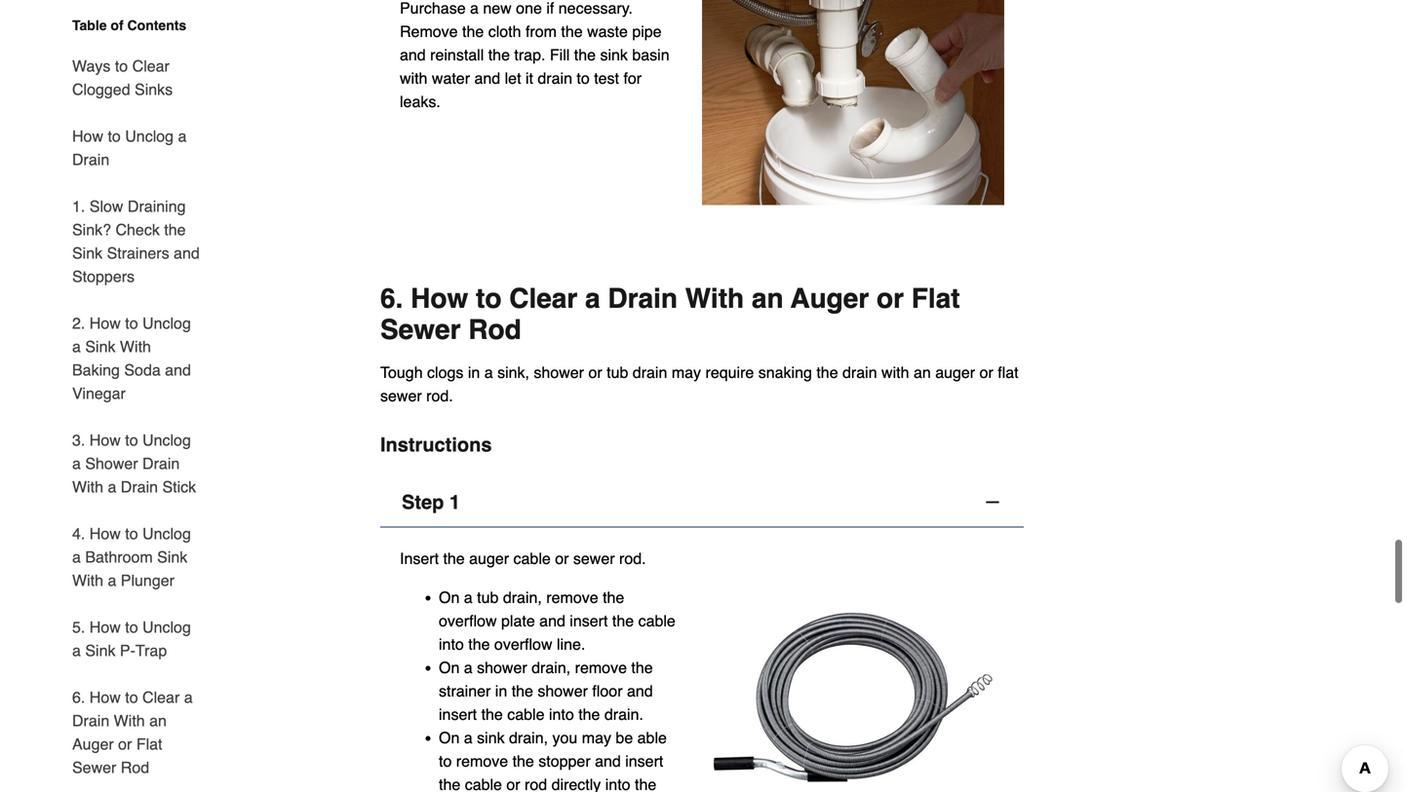 Task type: describe. For each thing, give the bounding box(es) containing it.
be
[[616, 725, 633, 743]]

1 on from the top
[[439, 585, 460, 603]]

may inside tough clogs in a sink, shower or tub drain may require snaking the drain with an auger or flat sewer rod.
[[672, 360, 701, 378]]

drain auger. image
[[702, 544, 1004, 793]]

6. inside the table of contents element
[[72, 689, 85, 707]]

how for 6. how to clear a drain with an auger or flat sewer rod link
[[90, 689, 121, 707]]

sink
[[477, 725, 505, 743]]

in inside tough clogs in a sink, shower or tub drain may require snaking the drain with an auger or flat sewer rod.
[[468, 360, 480, 378]]

how for 4. how to unclog a bathroom sink with a plunger link in the bottom left of the page
[[90, 525, 121, 543]]

4. how to unclog a bathroom sink with a plunger link
[[72, 511, 203, 605]]

unclog inside how to unclog a drain
[[125, 127, 174, 145]]

2 vertical spatial shower
[[538, 679, 588, 697]]

unclog for 2. how to unclog a sink with baking soda and vinegar
[[142, 314, 191, 333]]

insert the auger cable or sewer rod.
[[400, 546, 646, 564]]

minus image
[[983, 489, 1002, 508]]

1 horizontal spatial an
[[752, 279, 784, 310]]

sewer inside tough clogs in a sink, shower or tub drain may require snaking the drain with an auger or flat sewer rod.
[[380, 383, 422, 401]]

slow
[[90, 197, 123, 216]]

how for 5. how to unclog a sink p-trap link
[[90, 619, 121, 637]]

unclog for 5. how to unclog a sink p-trap
[[142, 619, 191, 637]]

2 vertical spatial remove
[[456, 749, 508, 767]]

tub inside tough clogs in a sink, shower or tub drain may require snaking the drain with an auger or flat sewer rod.
[[607, 360, 628, 378]]

1.
[[72, 197, 85, 216]]

6. how to clear a drain with an auger or flat sewer rod inside the table of contents element
[[72, 689, 193, 777]]

1 vertical spatial auger
[[469, 546, 509, 564]]

1 drain from the left
[[633, 360, 667, 378]]

vinegar
[[72, 385, 126, 403]]

how for "3. how to unclog a shower drain with a drain stick" link
[[90, 432, 121, 450]]

how up clogs at left top
[[411, 279, 468, 310]]

strainers
[[107, 244, 169, 262]]

1 horizontal spatial sewer
[[380, 310, 461, 342]]

p-
[[120, 642, 135, 660]]

3. how to unclog a shower drain with a drain stick link
[[72, 417, 203, 511]]

a inside how to unclog a drain
[[178, 127, 187, 145]]

plate
[[501, 608, 535, 626]]

unclog for 4. how to unclog a bathroom sink with a plunger
[[142, 525, 191, 543]]

0 vertical spatial rod
[[468, 310, 521, 342]]

4. how to unclog a bathroom sink with a plunger
[[72, 525, 191, 590]]

0 vertical spatial remove
[[546, 585, 598, 603]]

1 vertical spatial insert
[[439, 702, 477, 720]]

clogs
[[427, 360, 464, 378]]

table
[[72, 18, 107, 33]]

how to unclog a drain link
[[72, 113, 203, 183]]

clear inside ways to clear clogged sinks
[[132, 57, 170, 75]]

rod
[[525, 772, 547, 790]]

and down be
[[595, 749, 621, 767]]

to inside ways to clear clogged sinks
[[115, 57, 128, 75]]

3.
[[72, 432, 85, 450]]

1 horizontal spatial flat
[[912, 279, 960, 310]]

with inside "3. how to unclog a shower drain with a drain stick"
[[72, 478, 103, 496]]

sewer inside the table of contents element
[[72, 759, 116, 777]]

1 vertical spatial remove
[[575, 655, 627, 673]]

to down p-
[[125, 689, 138, 707]]

able
[[637, 725, 667, 743]]

2.
[[72, 314, 85, 333]]

sink inside 2. how to unclog a sink with baking soda and vinegar
[[85, 338, 116, 356]]

how to unclog a drain
[[72, 127, 187, 169]]

trap
[[135, 642, 167, 660]]

3 on from the top
[[439, 725, 460, 743]]

1 horizontal spatial auger
[[791, 279, 869, 310]]

5.
[[72, 619, 85, 637]]

step
[[402, 487, 444, 510]]

1
[[449, 487, 460, 510]]

stoppers
[[72, 268, 135, 286]]

in inside on a tub drain, remove the overflow plate and insert the cable into the overflow line. on a shower drain, remove the strainer in the shower floor and insert the cable into the drain. on a sink drain, you may be able to remove the stopper and insert the cable or rod directly into t
[[495, 679, 507, 697]]

directly
[[552, 772, 601, 790]]

to inside on a tub drain, remove the overflow plate and insert the cable into the overflow line. on a shower drain, remove the strainer in the shower floor and insert the cable into the drain. on a sink drain, you may be able to remove the stopper and insert the cable or rod directly into t
[[439, 749, 452, 767]]

sink inside '4. how to unclog a bathroom sink with a plunger'
[[157, 549, 188, 567]]

and inside 2. how to unclog a sink with baking soda and vinegar
[[165, 361, 191, 379]]

1 vertical spatial shower
[[477, 655, 527, 673]]

1 vertical spatial rod.
[[619, 546, 646, 564]]

check
[[116, 221, 160, 239]]

to inside "3. how to unclog a shower drain with a drain stick"
[[125, 432, 138, 450]]

to inside how to unclog a drain
[[108, 127, 121, 145]]

2 drain from the left
[[843, 360, 877, 378]]

with
[[882, 360, 909, 378]]

with inside 2. how to unclog a sink with baking soda and vinegar
[[120, 338, 151, 356]]

table of contents element
[[57, 16, 203, 793]]

1 vertical spatial drain,
[[532, 655, 571, 673]]

0 vertical spatial drain,
[[503, 585, 542, 603]]

sink,
[[497, 360, 530, 378]]

drain inside how to unclog a drain
[[72, 151, 109, 169]]

of
[[111, 18, 123, 33]]

drain.
[[605, 702, 644, 720]]

rod. inside tough clogs in a sink, shower or tub drain may require snaking the drain with an auger or flat sewer rod.
[[426, 383, 453, 401]]

on a tub drain, remove the overflow plate and insert the cable into the overflow line. on a shower drain, remove the strainer in the shower floor and insert the cable into the drain. on a sink drain, you may be able to remove the stopper and insert the cable or rod directly into t
[[439, 585, 753, 793]]

with inside '4. how to unclog a bathroom sink with a plunger'
[[72, 572, 103, 590]]

snaking
[[758, 360, 812, 378]]



Task type: locate. For each thing, give the bounding box(es) containing it.
with down 'bathroom'
[[72, 572, 103, 590]]

1 horizontal spatial sewer
[[573, 546, 615, 564]]

0 horizontal spatial flat
[[136, 736, 162, 754]]

rod
[[468, 310, 521, 342], [121, 759, 149, 777]]

into right directly
[[605, 772, 631, 790]]

remove
[[546, 585, 598, 603], [575, 655, 627, 673], [456, 749, 508, 767]]

ways
[[72, 57, 111, 75]]

unclog up trap on the bottom left of page
[[142, 619, 191, 637]]

to inside '4. how to unclog a bathroom sink with a plunger'
[[125, 525, 138, 543]]

unclog inside "3. how to unclog a shower drain with a drain stick"
[[142, 432, 191, 450]]

2 horizontal spatial an
[[914, 360, 931, 378]]

rod. down step 1 button
[[619, 546, 646, 564]]

0 vertical spatial shower
[[534, 360, 584, 378]]

1 vertical spatial on
[[439, 655, 460, 673]]

an right with
[[914, 360, 931, 378]]

a inside 5. how to unclog a sink p-trap
[[72, 642, 81, 660]]

or left rod
[[506, 772, 520, 790]]

to up sink,
[[476, 279, 502, 310]]

draining
[[128, 197, 186, 216]]

insert up line. at the bottom of the page
[[570, 608, 608, 626]]

to down clogged at the top left of page
[[108, 127, 121, 145]]

remove up line. at the bottom of the page
[[546, 585, 598, 603]]

0 vertical spatial 6. how to clear a drain with an auger or flat sewer rod
[[380, 279, 960, 342]]

0 vertical spatial rod.
[[426, 383, 453, 401]]

the inside 1. slow draining sink? check the sink strainers and stoppers
[[164, 221, 186, 239]]

6. how to clear a drain with an auger or flat sewer rod link
[[72, 675, 203, 792]]

rod. down clogs at left top
[[426, 383, 453, 401]]

may left be
[[582, 725, 611, 743]]

step 1
[[402, 487, 460, 510]]

1 vertical spatial 6. how to clear a drain with an auger or flat sewer rod
[[72, 689, 193, 777]]

0 horizontal spatial sewer
[[72, 759, 116, 777]]

1 vertical spatial rod
[[121, 759, 149, 777]]

overflow
[[439, 608, 497, 626], [494, 632, 552, 650]]

drain left require
[[633, 360, 667, 378]]

line.
[[557, 632, 585, 650]]

floor
[[592, 679, 623, 697]]

on
[[439, 585, 460, 603], [439, 655, 460, 673], [439, 725, 460, 743]]

unclog down sinks
[[125, 127, 174, 145]]

to inside 2. how to unclog a sink with baking soda and vinegar
[[125, 314, 138, 333]]

remove up floor
[[575, 655, 627, 673]]

how
[[72, 127, 103, 145], [411, 279, 468, 310], [90, 314, 121, 333], [90, 432, 121, 450], [90, 525, 121, 543], [90, 619, 121, 637], [90, 689, 121, 707]]

2. how to unclog a sink with baking soda and vinegar
[[72, 314, 191, 403]]

unclog inside '4. how to unclog a bathroom sink with a plunger'
[[142, 525, 191, 543]]

into
[[439, 632, 464, 650], [549, 702, 574, 720], [605, 772, 631, 790]]

6. how to clear a drain with an auger or flat sewer rod up tough clogs in a sink, shower or tub drain may require snaking the drain with an auger or flat sewer rod.
[[380, 279, 960, 342]]

unclog inside 2. how to unclog a sink with baking soda and vinegar
[[142, 314, 191, 333]]

the inside tough clogs in a sink, shower or tub drain may require snaking the drain with an auger or flat sewer rod.
[[817, 360, 838, 378]]

2. how to unclog a sink with baking soda and vinegar link
[[72, 300, 203, 417]]

tub
[[607, 360, 628, 378], [477, 585, 499, 603]]

to up shower
[[125, 432, 138, 450]]

2 vertical spatial clear
[[142, 689, 180, 707]]

1 horizontal spatial insert
[[570, 608, 608, 626]]

an inside the table of contents element
[[149, 712, 167, 730]]

shower
[[85, 455, 138, 473]]

a
[[178, 127, 187, 145], [585, 279, 600, 310], [72, 338, 81, 356], [484, 360, 493, 378], [72, 455, 81, 473], [108, 478, 116, 496], [72, 549, 81, 567], [108, 572, 116, 590], [464, 585, 473, 603], [72, 642, 81, 660], [464, 655, 473, 673], [184, 689, 193, 707], [464, 725, 473, 743]]

0 horizontal spatial sewer
[[380, 383, 422, 401]]

drain
[[633, 360, 667, 378], [843, 360, 877, 378]]

and inside 1. slow draining sink? check the sink strainers and stoppers
[[174, 244, 200, 262]]

0 horizontal spatial 6.
[[72, 689, 85, 707]]

5. how to unclog a sink p-trap link
[[72, 605, 203, 675]]

0 vertical spatial insert
[[570, 608, 608, 626]]

instructions
[[380, 430, 492, 452]]

how for 2. how to unclog a sink with baking soda and vinegar link
[[90, 314, 121, 333]]

or up line. at the bottom of the page
[[555, 546, 569, 564]]

drain, left you
[[509, 725, 548, 743]]

2 on from the top
[[439, 655, 460, 673]]

0 vertical spatial overflow
[[439, 608, 497, 626]]

clogged
[[72, 80, 130, 98]]

and up drain.
[[627, 679, 653, 697]]

rod inside the table of contents element
[[121, 759, 149, 777]]

sinks
[[135, 80, 173, 98]]

how inside 5. how to unclog a sink p-trap
[[90, 619, 121, 637]]

1 vertical spatial 6.
[[72, 689, 85, 707]]

how up shower
[[90, 432, 121, 450]]

clear up sink,
[[509, 279, 578, 310]]

an inside tough clogs in a sink, shower or tub drain may require snaking the drain with an auger or flat sewer rod.
[[914, 360, 931, 378]]

how down clogged at the top left of page
[[72, 127, 103, 145]]

3. how to unclog a shower drain with a drain stick
[[72, 432, 196, 496]]

1 vertical spatial flat
[[136, 736, 162, 754]]

clear inside 6. how to clear a drain with an auger or flat sewer rod link
[[142, 689, 180, 707]]

an down trap on the bottom left of page
[[149, 712, 167, 730]]

2 horizontal spatial into
[[605, 772, 631, 790]]

step 1 button
[[380, 474, 1024, 524]]

how right 2.
[[90, 314, 121, 333]]

overflow left plate
[[439, 608, 497, 626]]

flat
[[998, 360, 1019, 378]]

4.
[[72, 525, 85, 543]]

flat
[[912, 279, 960, 310], [136, 736, 162, 754]]

to inside 5. how to unclog a sink p-trap
[[125, 619, 138, 637]]

may left require
[[672, 360, 701, 378]]

auger inside tough clogs in a sink, shower or tub drain may require snaking the drain with an auger or flat sewer rod.
[[935, 360, 975, 378]]

1 horizontal spatial in
[[495, 679, 507, 697]]

on left the sink
[[439, 725, 460, 743]]

a inside tough clogs in a sink, shower or tub drain may require snaking the drain with an auger or flat sewer rod.
[[484, 360, 493, 378]]

in
[[468, 360, 480, 378], [495, 679, 507, 697]]

on up strainer at bottom
[[439, 655, 460, 673]]

1 vertical spatial auger
[[72, 736, 114, 754]]

with up soda on the top of page
[[120, 338, 151, 356]]

0 vertical spatial sewer
[[380, 383, 422, 401]]

unclog
[[125, 127, 174, 145], [142, 314, 191, 333], [142, 432, 191, 450], [142, 525, 191, 543], [142, 619, 191, 637]]

strainer
[[439, 679, 491, 697]]

sewer
[[380, 383, 422, 401], [573, 546, 615, 564]]

0 horizontal spatial auger
[[469, 546, 509, 564]]

cable
[[513, 546, 551, 564], [638, 608, 676, 626], [507, 702, 545, 720], [465, 772, 502, 790]]

1 vertical spatial in
[[495, 679, 507, 697]]

remove down the sink
[[456, 749, 508, 767]]

may
[[672, 360, 701, 378], [582, 725, 611, 743]]

clear up sinks
[[132, 57, 170, 75]]

2 vertical spatial insert
[[625, 749, 663, 767]]

insert down strainer at bottom
[[439, 702, 477, 720]]

how inside "3. how to unclog a shower drain with a drain stick"
[[90, 432, 121, 450]]

6. how to clear a drain with an auger or flat sewer rod
[[380, 279, 960, 342], [72, 689, 193, 777]]

with down p-
[[114, 712, 145, 730]]

sewer up line. at the bottom of the page
[[573, 546, 615, 564]]

unclog inside 5. how to unclog a sink p-trap
[[142, 619, 191, 637]]

to
[[115, 57, 128, 75], [108, 127, 121, 145], [476, 279, 502, 310], [125, 314, 138, 333], [125, 432, 138, 450], [125, 525, 138, 543], [125, 619, 138, 637], [125, 689, 138, 707], [439, 749, 452, 767]]

drain
[[72, 151, 109, 169], [608, 279, 678, 310], [142, 455, 180, 473], [121, 478, 158, 496], [72, 712, 109, 730]]

baking
[[72, 361, 120, 379]]

6. up tough
[[380, 279, 403, 310]]

on down 'insert'
[[439, 585, 460, 603]]

or left flat
[[980, 360, 994, 378]]

1 vertical spatial tub
[[477, 585, 499, 603]]

0 horizontal spatial may
[[582, 725, 611, 743]]

overflow down plate
[[494, 632, 552, 650]]

1 vertical spatial an
[[914, 360, 931, 378]]

to down strainer at bottom
[[439, 749, 452, 767]]

6. how to clear a drain with an auger or flat sewer rod down p-
[[72, 689, 193, 777]]

or right sink,
[[588, 360, 602, 378]]

tough
[[380, 360, 423, 378]]

1 horizontal spatial into
[[549, 702, 574, 720]]

1 horizontal spatial auger
[[935, 360, 975, 378]]

0 horizontal spatial insert
[[439, 702, 477, 720]]

drain left with
[[843, 360, 877, 378]]

0 horizontal spatial 6. how to clear a drain with an auger or flat sewer rod
[[72, 689, 193, 777]]

1. slow draining sink? check the sink strainers and stoppers link
[[72, 183, 203, 300]]

sink inside 1. slow draining sink? check the sink strainers and stoppers
[[72, 244, 103, 262]]

with down shower
[[72, 478, 103, 496]]

0 horizontal spatial tub
[[477, 585, 499, 603]]

1 horizontal spatial drain
[[843, 360, 877, 378]]

auger left flat
[[935, 360, 975, 378]]

how inside '4. how to unclog a bathroom sink with a plunger'
[[90, 525, 121, 543]]

0 vertical spatial may
[[672, 360, 701, 378]]

shower
[[534, 360, 584, 378], [477, 655, 527, 673], [538, 679, 588, 697]]

2 vertical spatial an
[[149, 712, 167, 730]]

1 horizontal spatial 6. how to clear a drain with an auger or flat sewer rod
[[380, 279, 960, 342]]

flat inside the table of contents element
[[136, 736, 162, 754]]

1 vertical spatial sewer
[[72, 759, 116, 777]]

require
[[706, 360, 754, 378]]

emptying the trap. image
[[702, 0, 1004, 201]]

tub inside on a tub drain, remove the overflow plate and insert the cable into the overflow line. on a shower drain, remove the strainer in the shower floor and insert the cable into the drain. on a sink drain, you may be able to remove the stopper and insert the cable or rod directly into t
[[477, 585, 499, 603]]

1 vertical spatial may
[[582, 725, 611, 743]]

stopper
[[539, 749, 591, 767]]

6. down 5.
[[72, 689, 85, 707]]

0 vertical spatial on
[[439, 585, 460, 603]]

auger up plate
[[469, 546, 509, 564]]

sink
[[72, 244, 103, 262], [85, 338, 116, 356], [157, 549, 188, 567], [85, 642, 116, 660]]

plunger
[[121, 572, 174, 590]]

1. slow draining sink? check the sink strainers and stoppers
[[72, 197, 200, 286]]

unclog up soda on the top of page
[[142, 314, 191, 333]]

2 horizontal spatial insert
[[625, 749, 663, 767]]

0 horizontal spatial drain
[[633, 360, 667, 378]]

shower right sink,
[[534, 360, 584, 378]]

insert
[[400, 546, 439, 564]]

you
[[552, 725, 578, 743]]

auger
[[935, 360, 975, 378], [469, 546, 509, 564]]

0 horizontal spatial in
[[468, 360, 480, 378]]

contents
[[127, 18, 186, 33]]

sink left p-
[[85, 642, 116, 660]]

or
[[877, 279, 904, 310], [588, 360, 602, 378], [980, 360, 994, 378], [555, 546, 569, 564], [118, 736, 132, 754], [506, 772, 520, 790]]

the
[[164, 221, 186, 239], [817, 360, 838, 378], [443, 546, 465, 564], [603, 585, 624, 603], [612, 608, 634, 626], [468, 632, 490, 650], [631, 655, 653, 673], [512, 679, 533, 697], [481, 702, 503, 720], [578, 702, 600, 720], [513, 749, 534, 767], [439, 772, 461, 790]]

how down p-
[[90, 689, 121, 707]]

sink up "plunger"
[[157, 549, 188, 567]]

auger inside the table of contents element
[[72, 736, 114, 754]]

shower inside tough clogs in a sink, shower or tub drain may require snaking the drain with an auger or flat sewer rod.
[[534, 360, 584, 378]]

0 vertical spatial an
[[752, 279, 784, 310]]

0 vertical spatial 6.
[[380, 279, 403, 310]]

into up strainer at bottom
[[439, 632, 464, 650]]

1 vertical spatial clear
[[509, 279, 578, 310]]

sink?
[[72, 221, 111, 239]]

how right 4.
[[90, 525, 121, 543]]

table of contents
[[72, 18, 186, 33]]

rod.
[[426, 383, 453, 401], [619, 546, 646, 564]]

an up snaking
[[752, 279, 784, 310]]

into up you
[[549, 702, 574, 720]]

soda
[[124, 361, 161, 379]]

how inside 2. how to unclog a sink with baking soda and vinegar
[[90, 314, 121, 333]]

1 horizontal spatial tub
[[607, 360, 628, 378]]

unclog down stick
[[142, 525, 191, 543]]

or inside on a tub drain, remove the overflow plate and insert the cable into the overflow line. on a shower drain, remove the strainer in the shower floor and insert the cable into the drain. on a sink drain, you may be able to remove the stopper and insert the cable or rod directly into t
[[506, 772, 520, 790]]

unclog up stick
[[142, 432, 191, 450]]

drain, up plate
[[503, 585, 542, 603]]

1 horizontal spatial rod
[[468, 310, 521, 342]]

to up soda on the top of page
[[125, 314, 138, 333]]

or up with
[[877, 279, 904, 310]]

in right strainer at bottom
[[495, 679, 507, 697]]

2 vertical spatial on
[[439, 725, 460, 743]]

shower left floor
[[538, 679, 588, 697]]

insert
[[570, 608, 608, 626], [439, 702, 477, 720], [625, 749, 663, 767]]

5. how to unclog a sink p-trap
[[72, 619, 191, 660]]

1 horizontal spatial rod.
[[619, 546, 646, 564]]

1 vertical spatial into
[[549, 702, 574, 720]]

to up 'bathroom'
[[125, 525, 138, 543]]

0 horizontal spatial auger
[[72, 736, 114, 754]]

to up p-
[[125, 619, 138, 637]]

and up line. at the bottom of the page
[[539, 608, 565, 626]]

or inside the table of contents element
[[118, 736, 132, 754]]

may inside on a tub drain, remove the overflow plate and insert the cable into the overflow line. on a shower drain, remove the strainer in the shower floor and insert the cable into the drain. on a sink drain, you may be able to remove the stopper and insert the cable or rod directly into t
[[582, 725, 611, 743]]

and
[[174, 244, 200, 262], [165, 361, 191, 379], [539, 608, 565, 626], [627, 679, 653, 697], [595, 749, 621, 767]]

how right 5.
[[90, 619, 121, 637]]

sink up baking
[[85, 338, 116, 356]]

insert down able
[[625, 749, 663, 767]]

auger
[[791, 279, 869, 310], [72, 736, 114, 754]]

unclog for 3. how to unclog a shower drain with a drain stick
[[142, 432, 191, 450]]

ways to clear clogged sinks link
[[72, 43, 203, 113]]

0 vertical spatial in
[[468, 360, 480, 378]]

sink down "sink?" at the top
[[72, 244, 103, 262]]

0 horizontal spatial an
[[149, 712, 167, 730]]

clear down trap on the bottom left of page
[[142, 689, 180, 707]]

shower up strainer at bottom
[[477, 655, 527, 673]]

1 horizontal spatial 6.
[[380, 279, 403, 310]]

0 horizontal spatial rod
[[121, 759, 149, 777]]

1 horizontal spatial may
[[672, 360, 701, 378]]

an
[[752, 279, 784, 310], [914, 360, 931, 378], [149, 712, 167, 730]]

0 vertical spatial tub
[[607, 360, 628, 378]]

and right soda on the top of page
[[165, 361, 191, 379]]

sink inside 5. how to unclog a sink p-trap
[[85, 642, 116, 660]]

0 vertical spatial auger
[[791, 279, 869, 310]]

drain, down line. at the bottom of the page
[[532, 655, 571, 673]]

sewer
[[380, 310, 461, 342], [72, 759, 116, 777]]

0 horizontal spatial rod.
[[426, 383, 453, 401]]

6.
[[380, 279, 403, 310], [72, 689, 85, 707]]

tough clogs in a sink, shower or tub drain may require snaking the drain with an auger or flat sewer rod.
[[380, 360, 1019, 401]]

ways to clear clogged sinks
[[72, 57, 173, 98]]

clear
[[132, 57, 170, 75], [509, 279, 578, 310], [142, 689, 180, 707]]

drain,
[[503, 585, 542, 603], [532, 655, 571, 673], [509, 725, 548, 743]]

0 vertical spatial sewer
[[380, 310, 461, 342]]

2 vertical spatial drain,
[[509, 725, 548, 743]]

1 vertical spatial sewer
[[573, 546, 615, 564]]

how inside how to unclog a drain
[[72, 127, 103, 145]]

0 vertical spatial into
[[439, 632, 464, 650]]

0 horizontal spatial into
[[439, 632, 464, 650]]

or down p-
[[118, 736, 132, 754]]

and right strainers
[[174, 244, 200, 262]]

bathroom
[[85, 549, 153, 567]]

in right clogs at left top
[[468, 360, 480, 378]]

sewer down tough
[[380, 383, 422, 401]]

to right 'ways'
[[115, 57, 128, 75]]

0 vertical spatial clear
[[132, 57, 170, 75]]

2 vertical spatial into
[[605, 772, 631, 790]]

1 vertical spatial overflow
[[494, 632, 552, 650]]

0 vertical spatial auger
[[935, 360, 975, 378]]

stick
[[162, 478, 196, 496]]

0 vertical spatial flat
[[912, 279, 960, 310]]

with up require
[[685, 279, 744, 310]]

a inside 2. how to unclog a sink with baking soda and vinegar
[[72, 338, 81, 356]]



Task type: vqa. For each thing, say whether or not it's contained in the screenshot.
"Stoppers"
yes



